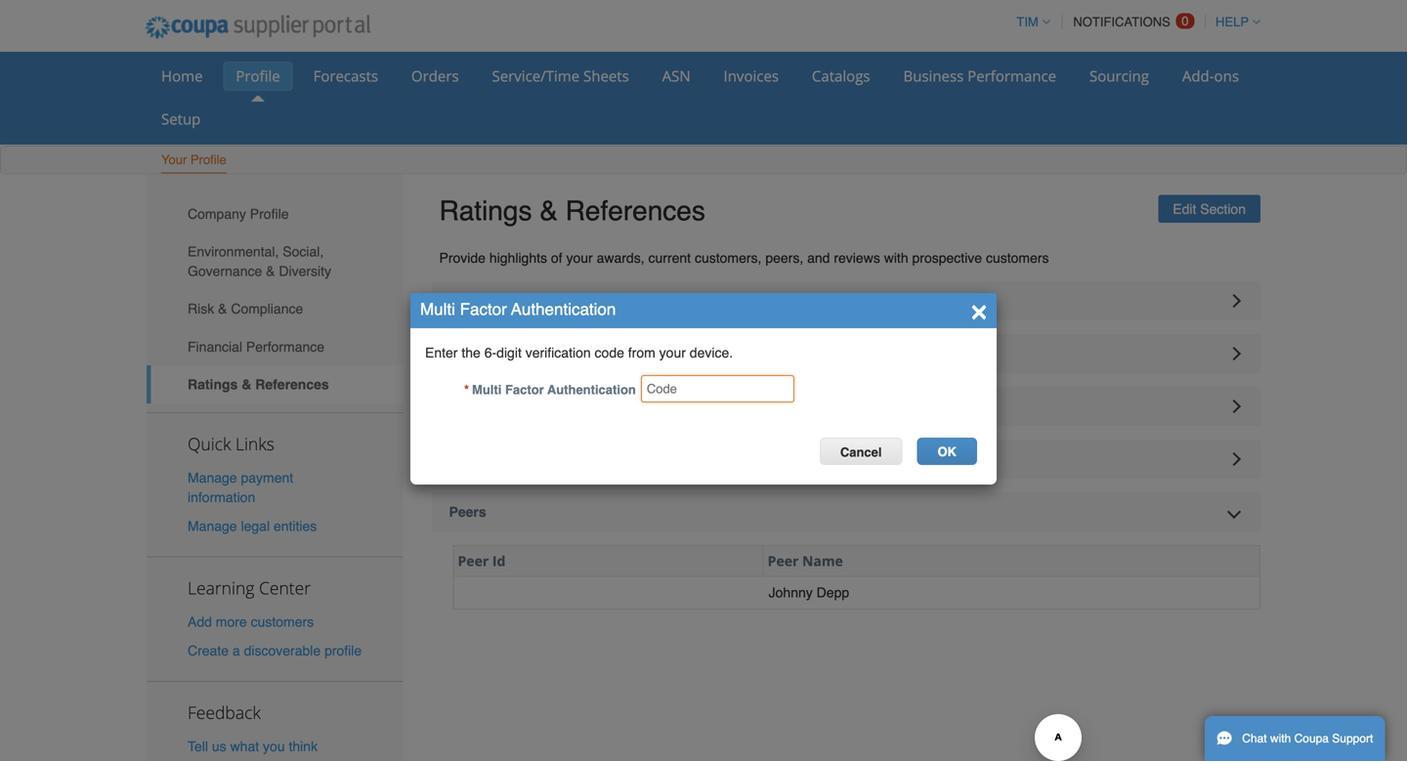 Task type: describe. For each thing, give the bounding box(es) containing it.
ons
[[1214, 66, 1239, 86]]

you
[[263, 739, 285, 754]]

peers heading
[[432, 493, 1261, 532]]

0 horizontal spatial with
[[884, 250, 908, 266]]

catalogs link
[[799, 62, 883, 91]]

legal
[[241, 518, 270, 534]]

more
[[216, 614, 247, 630]]

enter
[[425, 345, 458, 361]]

1 vertical spatial authentication
[[547, 383, 636, 397]]

enter the 6-digit verification code from your device.
[[425, 345, 733, 361]]

risk & compliance link
[[147, 290, 403, 328]]

1 horizontal spatial multi
[[472, 383, 502, 397]]

0 horizontal spatial multi
[[420, 300, 455, 319]]

add-
[[1182, 66, 1214, 86]]

1 vertical spatial references
[[255, 377, 329, 392]]

performance for financial performance
[[246, 339, 325, 355]]

support
[[1332, 732, 1373, 746]]

profile link
[[223, 62, 293, 91]]

feedback
[[188, 701, 261, 724]]

ratings & references link
[[147, 366, 403, 403]]

forecasts
[[313, 66, 378, 86]]

tell us what you think button
[[188, 737, 318, 756]]

create
[[188, 643, 229, 658]]

johnny
[[769, 585, 813, 601]]

think
[[289, 739, 318, 754]]

orders
[[411, 66, 459, 86]]

information
[[188, 490, 255, 505]]

tell us what you think
[[188, 739, 318, 754]]

what
[[230, 739, 259, 754]]

create a discoverable profile
[[188, 643, 362, 658]]

peers
[[449, 504, 486, 520]]

financial
[[188, 339, 242, 355]]

quick links
[[188, 433, 274, 456]]

0 horizontal spatial customers
[[251, 614, 314, 630]]

ok
[[938, 445, 957, 459]]

risk
[[188, 301, 214, 317]]

environmental, social, governance & diversity link
[[147, 233, 403, 290]]

add
[[188, 614, 212, 630]]

digit
[[497, 345, 522, 361]]

customers,
[[695, 250, 762, 266]]

× button
[[971, 294, 987, 325]]

governance
[[188, 263, 262, 279]]

social,
[[283, 244, 324, 259]]

business performance link
[[891, 62, 1069, 91]]

manage for manage legal entities
[[188, 518, 237, 534]]

1 vertical spatial your
[[659, 345, 686, 361]]

learning center
[[188, 577, 311, 599]]

invoices
[[724, 66, 779, 86]]

profile for your profile
[[190, 152, 226, 167]]

edit section
[[1173, 201, 1246, 217]]

performance for business performance
[[968, 66, 1057, 86]]

your profile
[[161, 152, 226, 167]]

home link
[[149, 62, 215, 91]]

1 heading from the top
[[432, 282, 1261, 321]]

ok button
[[917, 438, 977, 465]]

sourcing
[[1090, 66, 1149, 86]]

setup link
[[149, 105, 213, 134]]

your
[[161, 152, 187, 167]]

catalogs
[[812, 66, 870, 86]]

coupa
[[1294, 732, 1329, 746]]

peers,
[[766, 250, 804, 266]]

0 horizontal spatial ratings & references
[[188, 377, 329, 392]]

a
[[232, 643, 240, 658]]

learning
[[188, 577, 255, 599]]

business performance
[[903, 66, 1057, 86]]

0 vertical spatial your
[[566, 250, 593, 266]]

tell
[[188, 739, 208, 754]]

verification
[[525, 345, 591, 361]]

multi factor authentication
[[420, 300, 616, 319]]

provide highlights of your awards, current customers, peers, and reviews with prospective customers
[[439, 250, 1049, 266]]

& inside the environmental, social, governance & diversity
[[266, 263, 275, 279]]

& down financial performance
[[242, 377, 251, 392]]

environmental, social, governance & diversity
[[188, 244, 331, 279]]

& right the "risk"
[[218, 301, 227, 317]]

depp
[[817, 585, 849, 601]]

0 vertical spatial factor
[[460, 300, 507, 319]]

profile
[[325, 643, 362, 658]]

manage legal entities
[[188, 518, 317, 534]]

0 vertical spatial customers
[[986, 250, 1049, 266]]

cancel
[[840, 445, 882, 460]]

1 horizontal spatial references
[[566, 195, 705, 227]]

peers button
[[432, 493, 1261, 532]]

device.
[[690, 345, 733, 361]]

prospective
[[912, 250, 982, 266]]

add-ons
[[1182, 66, 1239, 86]]



Task type: locate. For each thing, give the bounding box(es) containing it.
0 horizontal spatial ratings
[[188, 377, 238, 392]]

1 vertical spatial multi
[[472, 383, 502, 397]]

factor down digit
[[505, 383, 544, 397]]

×
[[971, 294, 987, 325]]

0 vertical spatial profile
[[236, 66, 280, 86]]

and
[[807, 250, 830, 266]]

0 vertical spatial performance
[[968, 66, 1057, 86]]

your right the 'of'
[[566, 250, 593, 266]]

Code text field
[[641, 375, 794, 403]]

profile down coupa supplier portal image
[[236, 66, 280, 86]]

profile
[[236, 66, 280, 86], [190, 152, 226, 167], [250, 206, 289, 222]]

manage for manage payment information
[[188, 470, 237, 486]]

the
[[462, 345, 481, 361]]

2 heading from the top
[[432, 334, 1261, 373]]

profile right your
[[190, 152, 226, 167]]

profile for company profile
[[250, 206, 289, 222]]

forecasts link
[[301, 62, 391, 91]]

0 vertical spatial authentication
[[511, 300, 616, 319]]

service/time sheets link
[[479, 62, 642, 91]]

performance down risk & compliance link
[[246, 339, 325, 355]]

chat with coupa support button
[[1205, 716, 1385, 761]]

edit
[[1173, 201, 1197, 217]]

customers
[[986, 250, 1049, 266], [251, 614, 314, 630]]

compliance
[[231, 301, 303, 317]]

code
[[595, 345, 624, 361]]

with right chat
[[1270, 732, 1291, 746]]

service/time sheets
[[492, 66, 629, 86]]

1 vertical spatial customers
[[251, 614, 314, 630]]

ratings & references up the 'of'
[[439, 195, 705, 227]]

authentication down enter the 6-digit verification code from your device.
[[547, 383, 636, 397]]

1 horizontal spatial ratings & references
[[439, 195, 705, 227]]

johnny depp
[[769, 585, 849, 601]]

with inside button
[[1270, 732, 1291, 746]]

1 horizontal spatial your
[[659, 345, 686, 361]]

0 vertical spatial multi
[[420, 300, 455, 319]]

* multi factor authentication
[[464, 383, 636, 397]]

edit section link
[[1158, 195, 1261, 223]]

from
[[628, 345, 656, 361]]

financial performance
[[188, 339, 325, 355]]

setup
[[161, 109, 201, 129]]

performance right business
[[968, 66, 1057, 86]]

your
[[566, 250, 593, 266], [659, 345, 686, 361]]

sheets
[[583, 66, 629, 86]]

1 vertical spatial profile
[[190, 152, 226, 167]]

4 heading from the top
[[432, 440, 1261, 479]]

& left diversity
[[266, 263, 275, 279]]

customers up discoverable on the left of the page
[[251, 614, 314, 630]]

1 vertical spatial with
[[1270, 732, 1291, 746]]

1 horizontal spatial with
[[1270, 732, 1291, 746]]

us
[[212, 739, 226, 754]]

1 horizontal spatial performance
[[968, 66, 1057, 86]]

manage legal entities link
[[188, 518, 317, 534]]

manage payment information
[[188, 470, 293, 505]]

0 vertical spatial ratings
[[439, 195, 532, 227]]

*
[[464, 383, 469, 397]]

3 heading from the top
[[432, 387, 1261, 426]]

home
[[161, 66, 203, 86]]

discoverable
[[244, 643, 321, 658]]

1 vertical spatial ratings
[[188, 377, 238, 392]]

customers up ×
[[986, 250, 1049, 266]]

multi up enter
[[420, 300, 455, 319]]

1 vertical spatial ratings & references
[[188, 377, 329, 392]]

2 manage from the top
[[188, 518, 237, 534]]

authentication up verification
[[511, 300, 616, 319]]

environmental,
[[188, 244, 279, 259]]

1 vertical spatial manage
[[188, 518, 237, 534]]

service/time
[[492, 66, 580, 86]]

0 horizontal spatial your
[[566, 250, 593, 266]]

create a discoverable profile link
[[188, 643, 362, 658]]

invoices link
[[711, 62, 792, 91]]

multi
[[420, 300, 455, 319], [472, 383, 502, 397]]

0 vertical spatial manage
[[188, 470, 237, 486]]

1 vertical spatial performance
[[246, 339, 325, 355]]

factor up the '6-'
[[460, 300, 507, 319]]

company
[[188, 206, 246, 222]]

section
[[1200, 201, 1246, 217]]

&
[[540, 195, 558, 227], [266, 263, 275, 279], [218, 301, 227, 317], [242, 377, 251, 392]]

chat
[[1242, 732, 1267, 746]]

manage down information
[[188, 518, 237, 534]]

ratings
[[439, 195, 532, 227], [188, 377, 238, 392]]

0 horizontal spatial references
[[255, 377, 329, 392]]

provide
[[439, 250, 486, 266]]

1 vertical spatial factor
[[505, 383, 544, 397]]

manage inside manage payment information
[[188, 470, 237, 486]]

manage up information
[[188, 470, 237, 486]]

ratings inside ratings & references link
[[188, 377, 238, 392]]

profile up environmental, social, governance & diversity link
[[250, 206, 289, 222]]

multi right the *
[[472, 383, 502, 397]]

add more customers link
[[188, 614, 314, 630]]

0 vertical spatial references
[[566, 195, 705, 227]]

your profile link
[[160, 148, 227, 173]]

reviews
[[834, 250, 880, 266]]

chat with coupa support
[[1242, 732, 1373, 746]]

2 vertical spatial profile
[[250, 206, 289, 222]]

quick
[[188, 433, 231, 456]]

highlights
[[489, 250, 547, 266]]

coupa supplier portal image
[[132, 3, 384, 52]]

diversity
[[279, 263, 331, 279]]

0 vertical spatial with
[[884, 250, 908, 266]]

0 horizontal spatial performance
[[246, 339, 325, 355]]

6-
[[484, 345, 497, 361]]

your right from
[[659, 345, 686, 361]]

center
[[259, 577, 311, 599]]

asn link
[[650, 62, 703, 91]]

& up the 'of'
[[540, 195, 558, 227]]

current
[[648, 250, 691, 266]]

links
[[235, 433, 274, 456]]

of
[[551, 250, 562, 266]]

company profile
[[188, 206, 289, 222]]

1 horizontal spatial ratings
[[439, 195, 532, 227]]

references up awards,
[[566, 195, 705, 227]]

references down financial performance link
[[255, 377, 329, 392]]

add more customers
[[188, 614, 314, 630]]

1 manage from the top
[[188, 470, 237, 486]]

entities
[[274, 518, 317, 534]]

ratings up "provide" at the left
[[439, 195, 532, 227]]

add-ons link
[[1170, 62, 1252, 91]]

cancel link
[[820, 438, 903, 465]]

company profile link
[[147, 195, 403, 233]]

sourcing link
[[1077, 62, 1162, 91]]

asn
[[662, 66, 691, 86]]

1 horizontal spatial customers
[[986, 250, 1049, 266]]

payment
[[241, 470, 293, 486]]

heading
[[432, 282, 1261, 321], [432, 334, 1261, 373], [432, 387, 1261, 426], [432, 440, 1261, 479]]

ratings down financial
[[188, 377, 238, 392]]

with right reviews
[[884, 250, 908, 266]]

0 vertical spatial ratings & references
[[439, 195, 705, 227]]

ratings & references down financial performance
[[188, 377, 329, 392]]



Task type: vqa. For each thing, say whether or not it's contained in the screenshot.
Child
no



